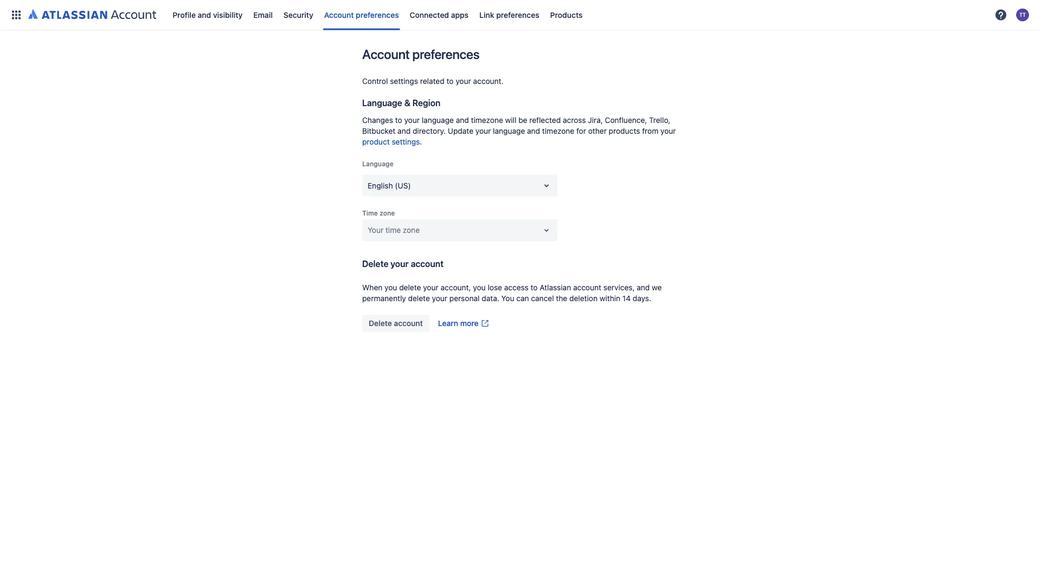 Task type: vqa. For each thing, say whether or not it's contained in the screenshot.
the bottommost Account
yes



Task type: describe. For each thing, give the bounding box(es) containing it.
time
[[386, 226, 401, 235]]

email link
[[250, 6, 276, 24]]

delete for delete your account
[[362, 259, 389, 269]]

changes to your language and timezone will be reflected across jira, confluence, trello, bitbucket and directory. update your language and timezone for other products from your product settings.
[[362, 116, 676, 146]]

1 horizontal spatial preferences
[[413, 47, 480, 62]]

1 vertical spatial timezone
[[542, 127, 575, 136]]

your time zone
[[368, 226, 420, 235]]

across
[[563, 116, 586, 125]]

time zone
[[362, 209, 395, 217]]

1 horizontal spatial language
[[493, 127, 525, 136]]

bitbucket
[[362, 127, 396, 136]]

access
[[504, 283, 529, 292]]

profile and visibility
[[173, 10, 243, 19]]

0 vertical spatial account
[[411, 259, 444, 269]]

link
[[480, 10, 495, 19]]

connected apps
[[410, 10, 469, 19]]

&
[[405, 98, 411, 108]]

time
[[362, 209, 378, 217]]

preferences for link preferences link
[[497, 10, 540, 19]]

control settings related to your account.
[[362, 77, 504, 86]]

product
[[362, 138, 390, 146]]

your down &
[[404, 116, 420, 125]]

account preferences link
[[321, 6, 402, 24]]

your down account,
[[432, 294, 448, 303]]

confluence,
[[605, 116, 647, 125]]

trello,
[[649, 116, 671, 125]]

your right update at top left
[[476, 127, 491, 136]]

will
[[505, 116, 517, 125]]

profile
[[173, 10, 196, 19]]

be
[[519, 116, 528, 125]]

to inside the when you delete your account, you lose access to atlassian account services, and we permanently delete your personal data. you can cancel the deletion within 14 days.
[[531, 283, 538, 292]]

0 vertical spatial delete
[[399, 283, 421, 292]]

delete account button
[[362, 315, 430, 333]]

english
[[368, 181, 393, 190]]

link preferences link
[[476, 6, 543, 24]]

0 vertical spatial language
[[422, 116, 454, 125]]

the
[[556, 294, 568, 303]]

data.
[[482, 294, 500, 303]]

account inside manage profile menu element
[[324, 10, 354, 19]]

connected
[[410, 10, 449, 19]]

learn more
[[438, 319, 479, 328]]

open image
[[540, 224, 553, 237]]

0 vertical spatial timezone
[[471, 116, 503, 125]]

and up settings.
[[398, 127, 411, 136]]

profile and visibility link
[[169, 6, 246, 24]]

related
[[420, 77, 445, 86]]

days.
[[633, 294, 652, 303]]

language for language
[[362, 160, 394, 168]]

control
[[362, 77, 388, 86]]

and down the be
[[527, 127, 540, 136]]

other
[[588, 127, 607, 136]]

2 you from the left
[[473, 283, 486, 292]]

preferences for account preferences link
[[356, 10, 399, 19]]

region
[[413, 98, 441, 108]]

lose
[[488, 283, 502, 292]]

and inside the when you delete your account, you lose access to atlassian account services, and we permanently delete your personal data. you can cancel the deletion within 14 days.
[[637, 283, 650, 292]]

atlassian
[[540, 283, 571, 292]]

for
[[577, 127, 586, 136]]

1 horizontal spatial to
[[447, 77, 454, 86]]

security
[[284, 10, 313, 19]]

your left account,
[[423, 283, 439, 292]]

1 you from the left
[[385, 283, 397, 292]]

account.
[[473, 77, 504, 86]]

learn more link
[[432, 315, 496, 333]]

from
[[642, 127, 659, 136]]

1 vertical spatial account preferences
[[362, 47, 480, 62]]

directory.
[[413, 127, 446, 136]]

more
[[460, 319, 479, 328]]

1 vertical spatial delete
[[408, 294, 430, 303]]



Task type: locate. For each thing, give the bounding box(es) containing it.
1 horizontal spatial you
[[473, 283, 486, 292]]

0 vertical spatial account preferences
[[324, 10, 399, 19]]

preferences left connected at top left
[[356, 10, 399, 19]]

account inside the when you delete your account, you lose access to atlassian account services, and we permanently delete your personal data. you can cancel the deletion within 14 days.
[[573, 283, 602, 292]]

and
[[198, 10, 211, 19], [456, 116, 469, 125], [398, 127, 411, 136], [527, 127, 540, 136], [637, 283, 650, 292]]

your down trello,
[[661, 127, 676, 136]]

0 horizontal spatial timezone
[[471, 116, 503, 125]]

zone
[[380, 209, 395, 217], [403, 226, 420, 235]]

language up directory.
[[422, 116, 454, 125]]

delete account
[[369, 319, 423, 328]]

settings.
[[392, 138, 422, 146]]

and right profile
[[198, 10, 211, 19]]

preferences right link
[[497, 10, 540, 19]]

0 horizontal spatial you
[[385, 283, 397, 292]]

delete up when
[[362, 259, 389, 269]]

switch to... image
[[10, 8, 23, 21]]

1 horizontal spatial zone
[[403, 226, 420, 235]]

to up cancel
[[531, 283, 538, 292]]

language up english
[[362, 160, 394, 168]]

1 vertical spatial language
[[493, 127, 525, 136]]

open image
[[540, 179, 553, 192]]

account
[[411, 259, 444, 269], [573, 283, 602, 292], [394, 319, 423, 328]]

within
[[600, 294, 621, 303]]

deletion
[[570, 294, 598, 303]]

account
[[324, 10, 354, 19], [362, 47, 410, 62]]

your
[[368, 226, 384, 235]]

0 vertical spatial zone
[[380, 209, 395, 217]]

14
[[623, 294, 631, 303]]

1 vertical spatial account
[[362, 47, 410, 62]]

to down language & region
[[395, 116, 402, 125]]

language up changes
[[362, 98, 402, 108]]

jira,
[[588, 116, 603, 125]]

services,
[[604, 283, 635, 292]]

delete for delete account
[[369, 319, 392, 328]]

personal
[[450, 294, 480, 303]]

2 horizontal spatial preferences
[[497, 10, 540, 19]]

delete up delete account
[[408, 294, 430, 303]]

banner containing profile and visibility
[[0, 0, 1042, 30]]

0 vertical spatial account
[[324, 10, 354, 19]]

to inside changes to your language and timezone will be reflected across jira, confluence, trello, bitbucket and directory. update your language and timezone for other products from your product settings.
[[395, 116, 402, 125]]

0 horizontal spatial to
[[395, 116, 402, 125]]

1 horizontal spatial account
[[362, 47, 410, 62]]

account up deletion
[[573, 283, 602, 292]]

when you delete your account, you lose access to atlassian account services, and we permanently delete your personal data. you can cancel the deletion within 14 days.
[[362, 283, 662, 303]]

preferences up control settings related to your account.
[[413, 47, 480, 62]]

2 vertical spatial to
[[531, 283, 538, 292]]

zone right "time"
[[403, 226, 420, 235]]

apps
[[451, 10, 469, 19]]

your
[[456, 77, 471, 86], [404, 116, 420, 125], [476, 127, 491, 136], [661, 127, 676, 136], [391, 259, 409, 269], [423, 283, 439, 292], [432, 294, 448, 303]]

preferences
[[356, 10, 399, 19], [497, 10, 540, 19], [413, 47, 480, 62]]

account inside the delete account button
[[394, 319, 423, 328]]

2 horizontal spatial to
[[531, 283, 538, 292]]

0 vertical spatial language
[[362, 98, 402, 108]]

reflected
[[530, 116, 561, 125]]

0 horizontal spatial account
[[324, 10, 354, 19]]

1 vertical spatial to
[[395, 116, 402, 125]]

0 horizontal spatial language
[[422, 116, 454, 125]]

(us)
[[395, 181, 411, 190]]

security link
[[280, 6, 317, 24]]

0 vertical spatial delete
[[362, 259, 389, 269]]

None text field
[[368, 180, 370, 191], [368, 225, 370, 236], [368, 180, 370, 191], [368, 225, 370, 236]]

cancel
[[531, 294, 554, 303]]

2 language from the top
[[362, 160, 394, 168]]

manage profile menu element
[[7, 0, 992, 30]]

0 vertical spatial to
[[447, 77, 454, 86]]

0 horizontal spatial zone
[[380, 209, 395, 217]]

visibility
[[213, 10, 243, 19]]

account right the security
[[324, 10, 354, 19]]

account up account,
[[411, 259, 444, 269]]

help image
[[995, 8, 1008, 21]]

product settings. link
[[362, 138, 422, 146]]

account preferences inside manage profile menu element
[[324, 10, 399, 19]]

language down will
[[493, 127, 525, 136]]

1 vertical spatial delete
[[369, 319, 392, 328]]

timezone down reflected
[[542, 127, 575, 136]]

link preferences
[[480, 10, 540, 19]]

update
[[448, 127, 474, 136]]

timezone left will
[[471, 116, 503, 125]]

delete
[[362, 259, 389, 269], [369, 319, 392, 328]]

can
[[517, 294, 529, 303]]

you up permanently
[[385, 283, 397, 292]]

1 vertical spatial account
[[573, 283, 602, 292]]

account image
[[1017, 8, 1030, 21]]

account preferences
[[324, 10, 399, 19], [362, 47, 480, 62]]

account,
[[441, 283, 471, 292]]

products link
[[547, 6, 586, 24]]

delete
[[399, 283, 421, 292], [408, 294, 430, 303]]

you
[[502, 294, 515, 303]]

permanently
[[362, 294, 406, 303]]

language & region
[[362, 98, 441, 108]]

2 vertical spatial account
[[394, 319, 423, 328]]

settings
[[390, 77, 418, 86]]

1 vertical spatial language
[[362, 160, 394, 168]]

learn
[[438, 319, 458, 328]]

your down your time zone
[[391, 259, 409, 269]]

changes
[[362, 116, 393, 125]]

1 vertical spatial zone
[[403, 226, 420, 235]]

account down permanently
[[394, 319, 423, 328]]

1 horizontal spatial timezone
[[542, 127, 575, 136]]

timezone
[[471, 116, 503, 125], [542, 127, 575, 136]]

english (us)
[[368, 181, 411, 190]]

and inside manage profile menu element
[[198, 10, 211, 19]]

delete down delete your account
[[399, 283, 421, 292]]

products
[[550, 10, 583, 19]]

0 horizontal spatial preferences
[[356, 10, 399, 19]]

delete inside button
[[369, 319, 392, 328]]

zone right time at the top
[[380, 209, 395, 217]]

you
[[385, 283, 397, 292], [473, 283, 486, 292]]

we
[[652, 283, 662, 292]]

and up update at top left
[[456, 116, 469, 125]]

delete your account
[[362, 259, 444, 269]]

language
[[422, 116, 454, 125], [493, 127, 525, 136]]

account up "control"
[[362, 47, 410, 62]]

learn more image
[[481, 320, 490, 328]]

connected apps link
[[407, 6, 472, 24]]

to right related
[[447, 77, 454, 86]]

you up data.
[[473, 283, 486, 292]]

1 language from the top
[[362, 98, 402, 108]]

delete down permanently
[[369, 319, 392, 328]]

language for language & region
[[362, 98, 402, 108]]

language
[[362, 98, 402, 108], [362, 160, 394, 168]]

when
[[362, 283, 383, 292]]

your left account.
[[456, 77, 471, 86]]

and up days.
[[637, 283, 650, 292]]

banner
[[0, 0, 1042, 30]]

email
[[253, 10, 273, 19]]

products
[[609, 127, 640, 136]]

to
[[447, 77, 454, 86], [395, 116, 402, 125], [531, 283, 538, 292]]



